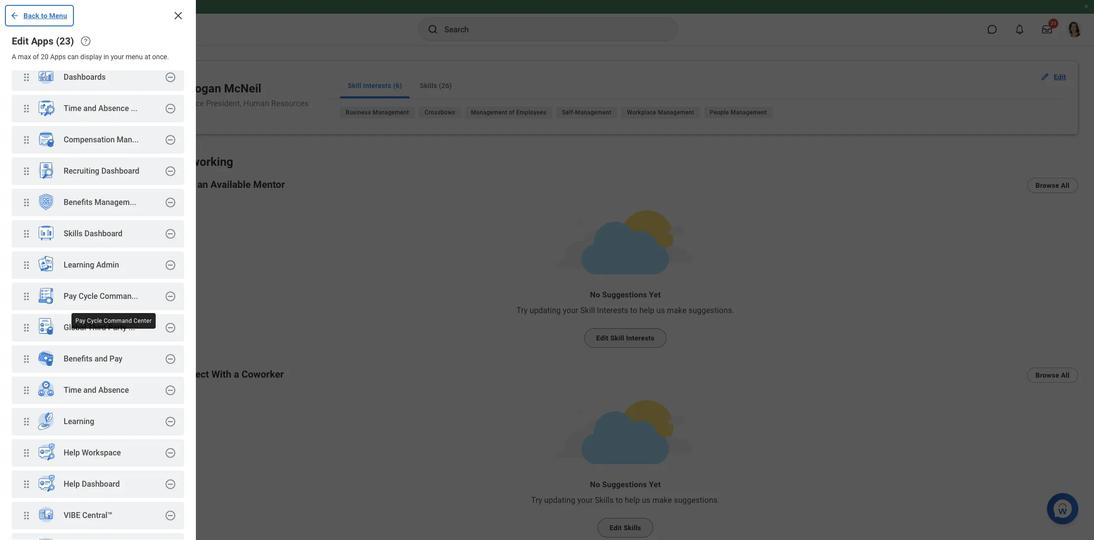 Task type: locate. For each thing, give the bounding box(es) containing it.
coworker
[[242, 369, 284, 381]]

make
[[667, 306, 687, 316], [653, 496, 672, 506]]

3 my from the top
[[33, 375, 43, 383]]

management for workplace management
[[658, 109, 695, 116]]

2 horizontal spatial to
[[631, 306, 638, 316]]

cycle inside list item
[[79, 292, 98, 301]]

2 management from the left
[[471, 109, 508, 116]]

1 yet from the top
[[649, 291, 661, 300]]

1 vertical spatial no
[[590, 481, 600, 490]]

2 minus circle image from the top
[[165, 134, 176, 146]]

3 draggable vertical image from the top
[[21, 197, 32, 209]]

6 minus circle image from the top
[[165, 416, 176, 428]]

all
[[1061, 182, 1070, 190], [1061, 372, 1070, 380]]

meet an available mentor
[[172, 179, 285, 191]]

6 draggable vertical image from the top
[[21, 511, 32, 522]]

and for benefits and pay
[[95, 355, 108, 364]]

help up edit skill interests
[[640, 306, 655, 316]]

mcneil
[[224, 82, 262, 96]]

vibe central™ list item
[[12, 503, 184, 531]]

benefits inside button
[[64, 355, 93, 364]]

help left 'workspace'
[[64, 449, 80, 458]]

0 vertical spatial try
[[517, 306, 528, 316]]

7 minus circle image from the top
[[165, 511, 176, 522]]

3 minus circle image from the top
[[165, 197, 176, 209]]

my gigs link
[[32, 278, 133, 288]]

help up vibe
[[64, 480, 80, 490]]

absence down my mentorship preferences link
[[98, 386, 129, 396]]

1 vertical spatial browse all link
[[1027, 368, 1079, 384]]

0 vertical spatial updating
[[530, 306, 561, 316]]

2 horizontal spatial skill
[[611, 335, 625, 343]]

draggable vertical image inside recruiting dashboard button
[[21, 166, 32, 177]]

skill inside button
[[348, 82, 361, 90]]

benefits for benefits and pay
[[64, 355, 93, 364]]

1 all from the top
[[1061, 182, 1070, 190]]

2 vertical spatial interests
[[626, 335, 655, 343]]

draggable vertical image inside learning button
[[21, 416, 32, 428]]

draggable vertical image
[[21, 72, 32, 83], [21, 103, 32, 115], [21, 228, 32, 240], [21, 260, 32, 271], [21, 291, 32, 303], [21, 354, 32, 366], [21, 416, 32, 428], [21, 448, 32, 460], [21, 479, 32, 491]]

skill
[[348, 82, 361, 90], [581, 306, 595, 316], [611, 335, 625, 343]]

0 horizontal spatial skill
[[348, 82, 361, 90]]

1 vertical spatial updating
[[544, 496, 576, 506]]

yet up try updating your skills to help us make suggestions.
[[649, 481, 661, 490]]

1 vertical spatial my
[[33, 303, 43, 311]]

dashboard for recruiting dashboard
[[101, 167, 139, 176]]

interests up edit skill interests
[[597, 306, 629, 316]]

list containing suggestions for you
[[0, 100, 157, 182]]

preferences
[[33, 351, 71, 359], [82, 375, 120, 383]]

logan mcneil vice president, human resources
[[189, 82, 309, 108]]

1 learning from the top
[[64, 261, 94, 270]]

draggable vertical image inside benefits and pay button
[[21, 354, 32, 366]]

global
[[64, 324, 86, 333]]

us up edit skills button
[[642, 496, 651, 506]]

time inside button
[[64, 386, 81, 396]]

and inside list item
[[83, 386, 96, 396]]

2 vertical spatial suggestions
[[602, 481, 647, 490]]

minus circle image for time and absence
[[165, 385, 176, 397]]

0 vertical spatial to
[[41, 12, 47, 20]]

try
[[517, 306, 528, 316], [531, 496, 542, 506]]

suggestions for you
[[33, 109, 106, 118]]

try updating your skill interests to help us make suggestions.
[[517, 306, 735, 316]]

interests down 'try updating your skill interests to help us make suggestions.'
[[626, 335, 655, 343]]

7 draggable vertical image from the top
[[21, 416, 32, 428]]

help workspace button
[[12, 440, 157, 468]]

absence right for
[[98, 104, 129, 113]]

global navigation dialog
[[0, 0, 196, 541]]

you
[[93, 109, 106, 118]]

management down (6)
[[373, 109, 409, 116]]

edit down try updating your skills to help us make suggestions.
[[610, 525, 622, 533]]

development items link
[[32, 230, 133, 240]]

0 vertical spatial pay
[[64, 292, 77, 301]]

0 vertical spatial cycle
[[79, 292, 98, 301]]

5 draggable vertical image from the top
[[21, 291, 32, 303]]

compensation man ...
[[64, 135, 139, 145]]

learning up my gigs link
[[64, 261, 94, 270]]

4 draggable vertical image from the top
[[21, 260, 32, 271]]

0 vertical spatial dashboard
[[101, 167, 139, 176]]

draggable vertical image for global third party
[[21, 322, 32, 334]]

2 no suggestions yet from the top
[[590, 481, 661, 490]]

pay up graph
[[75, 318, 86, 325]]

browse all
[[1036, 182, 1070, 190], [1036, 372, 1070, 380]]

apps up 20
[[31, 35, 53, 47]]

skill inside button
[[611, 335, 625, 343]]

implementation preview -   adeptai_dpt1 banner
[[0, 0, 1095, 45]]

edit for edit skill interests
[[597, 335, 609, 343]]

browse all link for connect with a coworker
[[1027, 368, 1079, 384]]

list containing development items
[[0, 230, 157, 386]]

2 vertical spatial skill
[[611, 335, 625, 343]]

draggable vertical image for dashboards
[[21, 72, 32, 83]]

close environment banner image
[[1084, 3, 1090, 9]]

minus circle image for learning
[[165, 416, 176, 428]]

0 horizontal spatial us
[[642, 496, 651, 506]]

list
[[0, 100, 157, 182], [0, 230, 157, 386]]

1 vertical spatial us
[[642, 496, 651, 506]]

no suggestions yet up 'try updating your skill interests to help us make suggestions.'
[[590, 291, 661, 300]]

benefits and pay button
[[12, 346, 157, 374]]

0 vertical spatial preferences
[[33, 351, 71, 359]]

an
[[197, 179, 208, 191]]

0 vertical spatial my
[[33, 279, 43, 287]]

-
[[69, 3, 71, 10]]

time inside list item
[[64, 104, 81, 113]]

benefits
[[64, 198, 93, 207], [64, 355, 93, 364]]

4 draggable vertical image from the top
[[21, 322, 32, 334]]

yet up 'try updating your skill interests to help us make suggestions.'
[[649, 291, 661, 300]]

list item containing pay cycle comman
[[12, 283, 184, 312]]

minus circle image for benefits managem
[[165, 197, 176, 209]]

draggable vertical image inside help workspace button
[[21, 448, 32, 460]]

2 browse all link from the top
[[1027, 368, 1079, 384]]

cycle up my applications link
[[79, 292, 98, 301]]

0 vertical spatial yet
[[649, 291, 661, 300]]

minus circle image for help workspace
[[165, 448, 176, 460]]

dashboard
[[101, 167, 139, 176], [85, 229, 123, 239], [82, 480, 120, 490]]

no up 'try updating your skill interests to help us make suggestions.'
[[590, 291, 600, 300]]

us
[[657, 306, 665, 316], [642, 496, 651, 506]]

browse all for meet an available mentor
[[1036, 182, 1070, 190]]

preview
[[47, 3, 68, 10]]

cycle for comman
[[79, 292, 98, 301]]

6 minus circle image from the top
[[165, 322, 176, 334]]

skill down 'try updating your skill interests to help us make suggestions.'
[[611, 335, 625, 343]]

draggable vertical image inside "time and absence" button
[[21, 385, 32, 397]]

pay cycle comman ...
[[64, 292, 138, 301]]

5 draggable vertical image from the top
[[21, 385, 32, 397]]

time for time and absence ...
[[64, 104, 81, 113]]

dashboard inside recruiting dashboard button
[[101, 167, 139, 176]]

workspace
[[82, 449, 121, 458]]

and for time and absence ...
[[83, 104, 96, 113]]

of
[[33, 53, 39, 61], [509, 109, 515, 116]]

1 vertical spatial browse
[[1036, 372, 1060, 380]]

minus circle image for global third party
[[165, 322, 176, 334]]

help inside list item
[[64, 449, 80, 458]]

business
[[346, 109, 371, 116]]

0 vertical spatial help
[[640, 306, 655, 316]]

edit inside button
[[1054, 73, 1067, 81]]

and inside "list item"
[[95, 355, 108, 364]]

1 absence from the top
[[98, 104, 129, 113]]

3 management from the left
[[575, 109, 612, 116]]

applications
[[45, 303, 84, 311]]

max
[[18, 53, 31, 61]]

... up man at the left top
[[131, 104, 137, 113]]

1 vertical spatial your
[[563, 306, 579, 316]]

1 list from the top
[[0, 100, 157, 182]]

0 vertical spatial list
[[0, 100, 157, 182]]

minus circle image inside benefits and pay "list item"
[[165, 354, 176, 366]]

1 vertical spatial no suggestions yet
[[590, 481, 661, 490]]

help inside list item
[[64, 480, 80, 490]]

browse for meet an available mentor
[[1036, 182, 1060, 190]]

1 draggable vertical image from the top
[[21, 134, 32, 146]]

0 vertical spatial time
[[64, 104, 81, 113]]

skills inside button
[[624, 525, 642, 533]]

draggable vertical image for help dashboard
[[21, 479, 32, 491]]

dashboard for help dashboard
[[82, 480, 120, 490]]

0 horizontal spatial of
[[33, 53, 39, 61]]

2 list from the top
[[0, 230, 157, 386]]

2 all from the top
[[1061, 372, 1070, 380]]

skill up the business
[[348, 82, 361, 90]]

1 management from the left
[[373, 109, 409, 116]]

0 vertical spatial browse
[[1036, 182, 1060, 190]]

recruiting dashboard
[[64, 167, 139, 176]]

question outline image
[[80, 35, 92, 47]]

all for meet an available mentor
[[1061, 182, 1070, 190]]

absence
[[98, 104, 129, 113], [98, 386, 129, 396]]

0 vertical spatial suggestions
[[33, 109, 78, 118]]

draggable vertical image for pay cycle comman
[[21, 291, 32, 303]]

2 list item from the top
[[12, 126, 184, 155]]

1 browse from the top
[[1036, 182, 1060, 190]]

2 vertical spatial dashboard
[[82, 480, 120, 490]]

1 vertical spatial all
[[1061, 372, 1070, 380]]

edit apps (23)
[[12, 35, 74, 47]]

0 vertical spatial interests
[[363, 82, 391, 90]]

no suggestions yet up try updating your skills to help us make suggestions.
[[590, 481, 661, 490]]

edit for edit skills
[[610, 525, 622, 533]]

edit image
[[1041, 72, 1050, 82]]

list item containing compensation man
[[12, 126, 184, 155]]

4 management from the left
[[658, 109, 695, 116]]

1 vertical spatial pay
[[75, 318, 86, 325]]

compensation
[[64, 135, 115, 145]]

1 time from the top
[[64, 104, 81, 113]]

no suggestions yet for connect with a coworker
[[590, 481, 661, 490]]

arrow left image
[[10, 11, 20, 21]]

dashboard inside help dashboard button
[[82, 480, 120, 490]]

2 learning from the top
[[64, 418, 94, 427]]

2 browse from the top
[[1036, 372, 1060, 380]]

to up edit skill interests
[[631, 306, 638, 316]]

time and absence button
[[12, 377, 157, 406]]

0 vertical spatial no suggestions yet
[[590, 291, 661, 300]]

preferences up the "time and absence"
[[82, 375, 120, 383]]

draggable vertical image
[[21, 134, 32, 146], [21, 166, 32, 177], [21, 197, 32, 209], [21, 322, 32, 334], [21, 385, 32, 397], [21, 511, 32, 522]]

career hub
[[49, 65, 99, 76]]

2 vertical spatial your
[[578, 496, 593, 506]]

yet
[[649, 291, 661, 300], [649, 481, 661, 490]]

apps right 20
[[50, 53, 66, 61]]

draggable vertical image for benefits and pay
[[21, 354, 32, 366]]

2 vertical spatial my
[[33, 375, 43, 383]]

draggable vertical image for learning
[[21, 416, 32, 428]]

5 minus circle image from the top
[[165, 385, 176, 397]]

6 draggable vertical image from the top
[[21, 354, 32, 366]]

my left gigs
[[33, 279, 43, 287]]

management right workplace
[[658, 109, 695, 116]]

1 browse all link from the top
[[1027, 178, 1079, 194]]

people
[[710, 109, 729, 116]]

0 vertical spatial of
[[33, 53, 39, 61]]

pay inside list item
[[64, 292, 77, 301]]

cycle
[[79, 292, 98, 301], [87, 318, 102, 325]]

1 vertical spatial skill
[[581, 306, 595, 316]]

time and absence list item
[[12, 377, 184, 406]]

draggable vertical image inside help dashboard button
[[21, 479, 32, 491]]

learning inside "button"
[[64, 261, 94, 270]]

of left 20
[[33, 53, 39, 61]]

your for connect with a coworker
[[578, 496, 593, 506]]

minus circle image inside learning admin list item
[[165, 260, 176, 271]]

edit for edit
[[1054, 73, 1067, 81]]

minus circle image for vibe central™
[[165, 511, 176, 522]]

1 horizontal spatial of
[[509, 109, 515, 116]]

1 list item from the top
[[12, 95, 184, 123]]

8 draggable vertical image from the top
[[21, 448, 32, 460]]

learning inside button
[[64, 418, 94, 427]]

list item
[[12, 95, 184, 123], [12, 126, 184, 155], [12, 189, 184, 218], [12, 283, 184, 312], [12, 315, 184, 343], [12, 534, 184, 541]]

1 minus circle image from the top
[[165, 72, 176, 83]]

cycle for command
[[87, 318, 102, 325]]

connect with a coworker
[[172, 369, 284, 381]]

1 my from the top
[[33, 279, 43, 287]]

your for meet an available mentor
[[563, 306, 579, 316]]

draggable vertical image inside vibe central™ button
[[21, 511, 32, 522]]

draggable vertical image inside the dashboards button
[[21, 72, 32, 83]]

x image
[[172, 10, 184, 22]]

1 vertical spatial list
[[0, 230, 157, 386]]

learning admin
[[64, 261, 119, 270]]

0 vertical spatial your
[[111, 53, 124, 61]]

draggable vertical image for skills dashboard
[[21, 228, 32, 240]]

absence inside button
[[98, 386, 129, 396]]

benefits up my mentorship preferences
[[64, 355, 93, 364]]

1 vertical spatial help
[[64, 480, 80, 490]]

2 yet from the top
[[649, 481, 661, 490]]

comman
[[100, 292, 132, 301]]

to right back
[[41, 12, 47, 20]]

2 vertical spatial and
[[83, 386, 96, 396]]

pay for pay cycle comman ...
[[64, 292, 77, 301]]

1 vertical spatial browse all
[[1036, 372, 1070, 380]]

3 draggable vertical image from the top
[[21, 228, 32, 240]]

apps
[[31, 35, 53, 47], [50, 53, 66, 61]]

0 vertical spatial browse all
[[1036, 182, 1070, 190]]

1 benefits from the top
[[64, 198, 93, 207]]

1 vertical spatial and
[[95, 355, 108, 364]]

inbox large image
[[1043, 24, 1052, 34]]

4 list item from the top
[[12, 283, 184, 312]]

to up edit skills
[[616, 496, 623, 506]]

minus circle image for skills dashboard
[[165, 228, 176, 240]]

no suggestions yet for meet an available mentor
[[590, 291, 661, 300]]

help workspace list item
[[12, 440, 184, 468]]

4 minus circle image from the top
[[165, 228, 176, 240]]

2 vertical spatial to
[[616, 496, 623, 506]]

my applications link
[[32, 302, 133, 312]]

1 help from the top
[[64, 449, 80, 458]]

... for pay cycle comman ...
[[132, 292, 138, 301]]

2 my from the top
[[33, 303, 43, 311]]

1 vertical spatial learning
[[64, 418, 94, 427]]

browse
[[1036, 182, 1060, 190], [1036, 372, 1060, 380]]

benefits inside list item
[[64, 198, 93, 207]]

edit down 'try updating your skill interests to help us make suggestions.'
[[597, 335, 609, 343]]

suggestions up 'try updating your skill interests to help us make suggestions.'
[[602, 291, 647, 300]]

0 vertical spatial benefits
[[64, 198, 93, 207]]

minus circle image
[[165, 72, 176, 83], [165, 134, 176, 146], [165, 197, 176, 209], [165, 228, 176, 240], [165, 291, 176, 303], [165, 322, 176, 334], [165, 448, 176, 460], [165, 479, 176, 491]]

managem
[[95, 198, 130, 207]]

1 browse all from the top
[[1036, 182, 1070, 190]]

your
[[111, 53, 124, 61], [563, 306, 579, 316], [578, 496, 593, 506]]

tab list
[[328, 73, 1063, 99]]

1 vertical spatial benefits
[[64, 355, 93, 364]]

1 minus circle image from the top
[[165, 103, 176, 115]]

management of employees
[[471, 109, 547, 116]]

draggable vertical image inside learning admin "button"
[[21, 260, 32, 271]]

pay up applications
[[64, 292, 77, 301]]

1 vertical spatial preferences
[[82, 375, 120, 383]]

1 horizontal spatial us
[[657, 306, 665, 316]]

... right party
[[129, 324, 135, 333]]

0 horizontal spatial try
[[517, 306, 528, 316]]

minus circle image
[[165, 103, 176, 115], [165, 166, 176, 177], [165, 260, 176, 271], [165, 354, 176, 366], [165, 385, 176, 397], [165, 416, 176, 428], [165, 511, 176, 522]]

benefits down recruiting dashboard button
[[64, 198, 93, 207]]

1 vertical spatial try
[[531, 496, 542, 506]]

5 minus circle image from the top
[[165, 291, 176, 303]]

draggable vertical image for recruiting dashboard
[[21, 166, 32, 177]]

notifications large image
[[1015, 24, 1025, 34]]

1 horizontal spatial try
[[531, 496, 542, 506]]

2 minus circle image from the top
[[165, 166, 176, 177]]

8 minus circle image from the top
[[165, 479, 176, 491]]

0 horizontal spatial preferences
[[33, 351, 71, 359]]

...
[[131, 104, 137, 113], [132, 135, 139, 145], [130, 198, 136, 207], [132, 292, 138, 301], [129, 324, 135, 333]]

... up center
[[132, 292, 138, 301]]

man
[[117, 135, 132, 145]]

list item containing time and absence
[[12, 95, 184, 123]]

2 browse all from the top
[[1036, 372, 1070, 380]]

0 vertical spatial and
[[83, 104, 96, 113]]

to
[[41, 12, 47, 20], [631, 306, 638, 316], [616, 496, 623, 506]]

learning admin list item
[[12, 252, 184, 280]]

edit inside global navigation "dialog"
[[12, 35, 29, 47]]

management right "people"
[[731, 109, 767, 116]]

us up edit skill interests button
[[657, 306, 665, 316]]

my down "my gigs"
[[33, 303, 43, 311]]

1 draggable vertical image from the top
[[21, 72, 32, 83]]

help for help workspace
[[64, 449, 80, 458]]

2 time from the top
[[64, 386, 81, 396]]

list item containing global third party
[[12, 315, 184, 343]]

1 vertical spatial suggestions
[[602, 291, 647, 300]]

2 benefits from the top
[[64, 355, 93, 364]]

preferences down opportunity
[[33, 351, 71, 359]]

1 vertical spatial apps
[[50, 53, 66, 61]]

suggestions left for
[[33, 109, 78, 118]]

suggestions
[[33, 109, 78, 118], [602, 291, 647, 300], [602, 481, 647, 490]]

your inside global navigation "dialog"
[[111, 53, 124, 61]]

1 vertical spatial interests
[[597, 306, 629, 316]]

3 list item from the top
[[12, 189, 184, 218]]

suggestions for you link
[[0, 100, 157, 127]]

1 horizontal spatial to
[[616, 496, 623, 506]]

1 vertical spatial time
[[64, 386, 81, 396]]

learning down "time and absence" button on the bottom left
[[64, 418, 94, 427]]

1 vertical spatial dashboard
[[85, 229, 123, 239]]

time down my mentorship preferences
[[64, 386, 81, 396]]

draggable vertical image inside skills dashboard button
[[21, 228, 32, 240]]

management left workplace
[[575, 109, 612, 116]]

2 vertical spatial pay
[[110, 355, 123, 364]]

skill interests (6) button
[[340, 73, 410, 98]]

9 draggable vertical image from the top
[[21, 479, 32, 491]]

1 vertical spatial suggestions.
[[674, 496, 720, 506]]

edit skill interests
[[597, 335, 655, 343]]

resources
[[271, 99, 309, 108]]

minus circle image inside learning list item
[[165, 416, 176, 428]]

0 vertical spatial help
[[64, 449, 80, 458]]

my left 'mentorship'
[[33, 375, 43, 383]]

no suggestions yet
[[590, 291, 661, 300], [590, 481, 661, 490]]

1 no suggestions yet from the top
[[590, 291, 661, 300]]

2 no from the top
[[590, 481, 600, 490]]

0 vertical spatial browse all link
[[1027, 178, 1079, 194]]

skill up edit skill interests button
[[581, 306, 595, 316]]

0 vertical spatial skill
[[348, 82, 361, 90]]

(26)
[[439, 82, 452, 90]]

browse all link
[[1027, 178, 1079, 194], [1027, 368, 1079, 384]]

profile logan mcneil element
[[1061, 19, 1089, 40]]

2 absence from the top
[[98, 386, 129, 396]]

command
[[104, 318, 132, 325]]

list item containing benefits managem
[[12, 189, 184, 218]]

dashboard inside skills dashboard button
[[85, 229, 123, 239]]

skills dashboard list item
[[12, 220, 184, 249]]

minus circle image for compensation man
[[165, 134, 176, 146]]

time left you
[[64, 104, 81, 113]]

2 draggable vertical image from the top
[[21, 166, 32, 177]]

1 no from the top
[[590, 291, 600, 300]]

interests
[[363, 82, 391, 90], [597, 306, 629, 316], [626, 335, 655, 343]]

5 management from the left
[[731, 109, 767, 116]]

opportunity
[[33, 327, 70, 335]]

suggestions.
[[689, 306, 735, 316], [674, 496, 720, 506]]

of left employees
[[509, 109, 515, 116]]

back
[[24, 12, 39, 20]]

... down recruiting dashboard
[[130, 198, 136, 207]]

management for people management
[[731, 109, 767, 116]]

draggable vertical image for compensation man
[[21, 134, 32, 146]]

vibe
[[64, 512, 80, 521]]

edit right edit image
[[1054, 73, 1067, 81]]

1 vertical spatial cycle
[[87, 318, 102, 325]]

management for business management
[[373, 109, 409, 116]]

suggestions up try updating your skills to help us make suggestions.
[[602, 481, 647, 490]]

2 draggable vertical image from the top
[[21, 103, 32, 115]]

minus circle image for help dashboard
[[165, 479, 176, 491]]

pay down party
[[110, 355, 123, 364]]

0 vertical spatial all
[[1061, 182, 1070, 190]]

edit up max
[[12, 35, 29, 47]]

3 minus circle image from the top
[[165, 260, 176, 271]]

1 vertical spatial absence
[[98, 386, 129, 396]]

0 vertical spatial absence
[[98, 104, 129, 113]]

7 minus circle image from the top
[[165, 448, 176, 460]]

edit skills button
[[598, 519, 654, 539]]

4 minus circle image from the top
[[165, 354, 176, 366]]

crossbows
[[425, 109, 456, 116]]

0 vertical spatial learning
[[64, 261, 94, 270]]

1 vertical spatial yet
[[649, 481, 661, 490]]

5 list item from the top
[[12, 315, 184, 343]]

skills (26)
[[420, 82, 452, 90]]

a max of 20 apps can display in your menu at once.
[[12, 53, 169, 61]]

help up edit skills
[[625, 496, 640, 506]]

cycle up opportunity graph link at the bottom
[[87, 318, 102, 325]]

skills dashboard
[[64, 229, 123, 239]]

development items
[[33, 231, 94, 239]]

management left employees
[[471, 109, 508, 116]]

2 help from the top
[[64, 480, 80, 490]]

browse for connect with a coworker
[[1036, 372, 1060, 380]]

to inside 'button'
[[41, 12, 47, 20]]

my mentorship preferences link
[[32, 374, 133, 384]]

0 horizontal spatial to
[[41, 12, 47, 20]]

recruiting
[[64, 167, 99, 176]]

no up try updating your skills to help us make suggestions.
[[590, 481, 600, 490]]

0 vertical spatial no
[[590, 291, 600, 300]]

interests left (6)
[[363, 82, 391, 90]]



Task type: vqa. For each thing, say whether or not it's contained in the screenshot.
the People
yes



Task type: describe. For each thing, give the bounding box(es) containing it.
interests inside button
[[626, 335, 655, 343]]

1 vertical spatial make
[[653, 496, 672, 506]]

central™
[[82, 512, 112, 521]]

minus circle image for dashboards
[[165, 72, 176, 83]]

absence for time and absence
[[98, 386, 129, 396]]

timeline milestone image
[[10, 163, 22, 174]]

recruiting dashboard list item
[[12, 158, 184, 186]]

plan link
[[0, 127, 157, 155]]

dashboard for skills dashboard
[[85, 229, 123, 239]]

1 horizontal spatial skill
[[581, 306, 595, 316]]

career
[[49, 65, 78, 76]]

development
[[33, 231, 75, 239]]

minus circle image for pay cycle comman
[[165, 291, 176, 303]]

1 horizontal spatial preferences
[[82, 375, 120, 383]]

opportunity graph
[[33, 327, 91, 335]]

skills inside list item
[[64, 229, 83, 239]]

1 vertical spatial to
[[631, 306, 638, 316]]

1 vertical spatial of
[[509, 109, 515, 116]]

learning for learning
[[64, 418, 94, 427]]

dashboards button
[[12, 64, 157, 92]]

explore
[[33, 164, 60, 173]]

no for mentor
[[590, 291, 600, 300]]

skill interests (6)
[[348, 82, 402, 90]]

party
[[108, 324, 127, 333]]

draggable vertical image for time and absence
[[21, 103, 32, 115]]

try for meet an available mentor
[[517, 306, 528, 316]]

president,
[[206, 99, 242, 108]]

my for my mentorship preferences
[[33, 375, 43, 383]]

meet
[[172, 179, 195, 191]]

help dashboard
[[64, 480, 120, 490]]

once.
[[152, 53, 169, 61]]

a
[[234, 369, 239, 381]]

yet for meet an available mentor
[[649, 291, 661, 300]]

time and absence ...
[[64, 104, 137, 113]]

minus circle image for benefits and pay
[[165, 354, 176, 366]]

with
[[212, 369, 232, 381]]

skills inside tab list
[[420, 82, 437, 90]]

yet for connect with a coworker
[[649, 481, 661, 490]]

0 vertical spatial make
[[667, 306, 687, 316]]

third
[[88, 324, 106, 333]]

adeptai_dpt1
[[73, 3, 107, 10]]

1 vertical spatial help
[[625, 496, 640, 506]]

recruiting dashboard button
[[12, 158, 157, 186]]

minus circle image for learning admin
[[165, 260, 176, 271]]

a
[[12, 53, 16, 61]]

mentorship
[[45, 375, 80, 383]]

opportunity graph link
[[32, 326, 133, 336]]

employees
[[517, 109, 547, 116]]

center
[[134, 318, 152, 325]]

no for coworker
[[590, 481, 600, 490]]

my mentorship preferences
[[33, 375, 120, 383]]

skills (26) button
[[412, 73, 460, 98]]

... for time and absence ...
[[131, 104, 137, 113]]

feedback link
[[32, 254, 133, 264]]

draggable vertical image for help workspace
[[21, 448, 32, 460]]

pay cycle command center
[[75, 318, 152, 325]]

dashboards
[[64, 73, 106, 82]]

search image
[[427, 24, 439, 35]]

gigs
[[45, 279, 59, 287]]

my for my applications
[[33, 303, 43, 311]]

help dashboard list item
[[12, 471, 184, 500]]

0 vertical spatial apps
[[31, 35, 53, 47]]

draggable vertical image for time and absence
[[21, 385, 32, 397]]

vice
[[189, 99, 204, 108]]

draggable vertical image for benefits managem
[[21, 197, 32, 209]]

items
[[77, 231, 94, 239]]

implementation
[[4, 3, 45, 10]]

mentor
[[253, 179, 285, 191]]

dashboard image
[[10, 108, 22, 120]]

workplace management
[[627, 109, 695, 116]]

connect
[[172, 369, 209, 381]]

updating for meet an available mentor
[[530, 306, 561, 316]]

of inside global navigation "dialog"
[[33, 53, 39, 61]]

menu
[[126, 53, 143, 61]]

edit for edit apps (23)
[[12, 35, 29, 47]]

browse all for connect with a coworker
[[1036, 372, 1070, 380]]

learning list item
[[12, 409, 184, 437]]

global third party ...
[[64, 324, 135, 333]]

hub
[[81, 65, 99, 76]]

learning button
[[12, 409, 157, 437]]

... up recruiting dashboard
[[132, 135, 139, 145]]

skills dashboard button
[[12, 220, 157, 249]]

and for time and absence
[[83, 386, 96, 396]]

draggable vertical image for learning admin
[[21, 260, 32, 271]]

help workspace
[[64, 449, 121, 458]]

business management
[[346, 109, 409, 116]]

onboarding home image
[[10, 135, 22, 147]]

benefits and pay list item
[[12, 346, 184, 374]]

preferences inside "link"
[[33, 351, 71, 359]]

20
[[41, 53, 48, 61]]

back to menu button
[[6, 6, 73, 25]]

suggestions for connect with a coworker
[[602, 481, 647, 490]]

0 vertical spatial us
[[657, 306, 665, 316]]

menu
[[49, 12, 67, 20]]

for
[[80, 109, 91, 118]]

suggestions for meet an available mentor
[[602, 291, 647, 300]]

absence for time and absence ...
[[98, 104, 129, 113]]

pay inside benefits and pay button
[[110, 355, 123, 364]]

draggable vertical image for vibe central™
[[21, 511, 32, 522]]

time for time and absence
[[64, 386, 81, 396]]

learning for learning admin
[[64, 261, 94, 270]]

tab list containing skill interests (6)
[[328, 73, 1063, 99]]

updating for connect with a coworker
[[544, 496, 576, 506]]

my for my gigs
[[33, 279, 43, 287]]

management for self-management
[[575, 109, 612, 116]]

... for global third party ...
[[129, 324, 135, 333]]

dashboards list item
[[12, 64, 184, 92]]

pay for pay cycle command center
[[75, 318, 86, 325]]

time and absence
[[64, 386, 129, 396]]

workplace
[[627, 109, 657, 116]]

implementation preview -   adeptai_dpt1
[[4, 3, 107, 10]]

display
[[80, 53, 102, 61]]

benefits for benefits managem ...
[[64, 198, 93, 207]]

graph
[[72, 327, 91, 335]]

try updating your skills to help us make suggestions.
[[531, 496, 720, 506]]

my applications
[[33, 303, 84, 311]]

explore link
[[0, 155, 157, 182]]

all for connect with a coworker
[[1061, 372, 1070, 380]]

feedback
[[33, 255, 64, 263]]

try for connect with a coworker
[[531, 496, 542, 506]]

help for help dashboard
[[64, 480, 80, 490]]

browse all link for meet an available mentor
[[1027, 178, 1079, 194]]

available
[[211, 179, 251, 191]]

minus circle image for recruiting dashboard
[[165, 166, 176, 177]]

at
[[145, 53, 151, 61]]

plan
[[33, 136, 49, 146]]

help dashboard button
[[12, 471, 157, 500]]

benefits and pay
[[64, 355, 123, 364]]

(6)
[[393, 82, 402, 90]]

0 vertical spatial suggestions.
[[689, 306, 735, 316]]

self-
[[562, 109, 575, 116]]

back to menu
[[24, 12, 67, 20]]

admin
[[96, 261, 119, 270]]

in
[[104, 53, 109, 61]]

edit skills
[[610, 525, 642, 533]]

6 list item from the top
[[12, 534, 184, 541]]

networking
[[172, 155, 233, 169]]

my gigs
[[33, 279, 59, 287]]

logan
[[189, 82, 221, 96]]

interests inside button
[[363, 82, 391, 90]]



